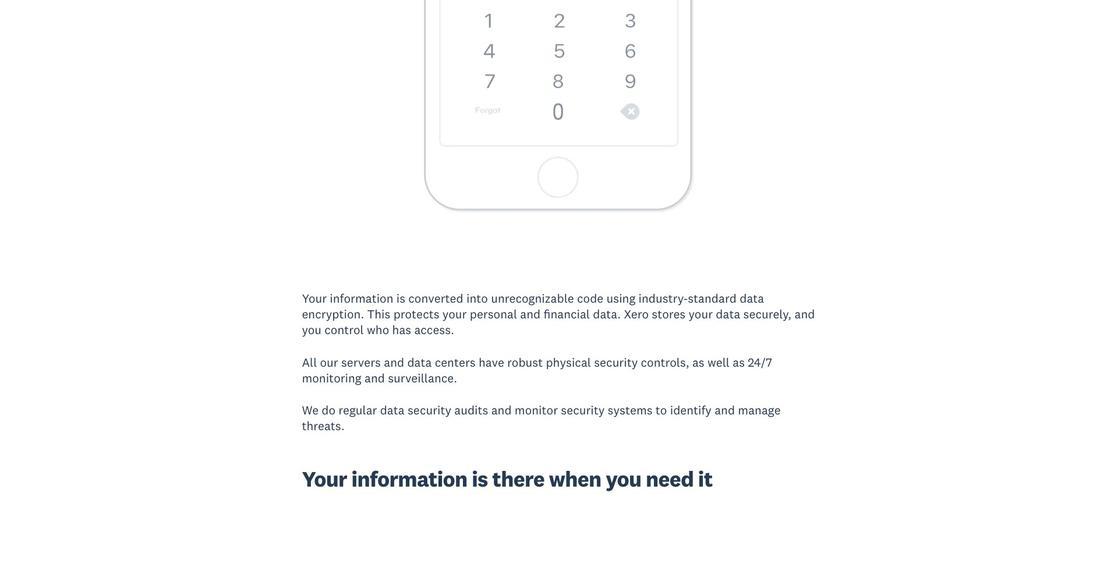 Task type: vqa. For each thing, say whether or not it's contained in the screenshot.
No
no



Task type: describe. For each thing, give the bounding box(es) containing it.
stores
[[652, 306, 686, 322]]

centers
[[435, 354, 476, 370]]

your for your information is converted into unrecognizable code using industry-standard data encryption. this protects your personal and financial data. xero stores your data securely, and you control who has access.
[[302, 290, 327, 306]]

xero
[[624, 306, 649, 322]]

1 horizontal spatial you
[[606, 465, 641, 493]]

and up surveillance.
[[384, 354, 404, 370]]

data down standard on the right bottom
[[716, 306, 740, 322]]

access.
[[414, 322, 454, 338]]

is for there
[[472, 465, 488, 493]]

we do regular data security audits and monitor security systems to identify and manage threats.
[[302, 403, 781, 434]]

using
[[607, 290, 636, 306]]

controls,
[[641, 354, 689, 370]]

it
[[698, 465, 713, 493]]

need
[[646, 465, 694, 493]]

data.
[[593, 306, 621, 322]]

unrecognizable
[[491, 290, 574, 306]]

to
[[656, 403, 667, 418]]

have
[[479, 354, 504, 370]]

the xero mobile app shows a screen asking a user to log in with their security code for an additional layer of security. image
[[212, 0, 906, 233]]

who
[[367, 322, 389, 338]]

2 your from the left
[[689, 306, 713, 322]]

audits
[[454, 403, 488, 418]]

manage
[[738, 403, 781, 418]]

servers
[[341, 354, 381, 370]]

converted
[[408, 290, 463, 306]]

all our servers and data centers have robust physical security controls, as well as 24/7 monitoring and surveillance.
[[302, 354, 772, 386]]

and right securely,
[[795, 306, 815, 322]]

protects
[[394, 306, 439, 322]]

and right audits
[[491, 403, 512, 418]]

you inside your information is converted into unrecognizable code using industry-standard data encryption. this protects your personal and financial data. xero stores your data securely, and you control who has access.
[[302, 322, 322, 338]]

securely,
[[744, 306, 792, 322]]

monitor
[[515, 403, 558, 418]]

our
[[320, 354, 338, 370]]

1 your from the left
[[443, 306, 467, 322]]

and down unrecognizable
[[520, 306, 541, 322]]

your for your information is there when you need it
[[302, 465, 347, 493]]

monitoring
[[302, 370, 362, 386]]

financial
[[544, 306, 590, 322]]

into
[[467, 290, 488, 306]]

identify
[[670, 403, 712, 418]]



Task type: locate. For each thing, give the bounding box(es) containing it.
0 vertical spatial your
[[302, 290, 327, 306]]

data right regular
[[380, 403, 405, 418]]

0 vertical spatial you
[[302, 322, 322, 338]]

there
[[492, 465, 545, 493]]

well
[[708, 354, 730, 370]]

security right physical
[[594, 354, 638, 370]]

all
[[302, 354, 317, 370]]

industry-
[[639, 290, 688, 306]]

physical
[[546, 354, 591, 370]]

information for there
[[352, 465, 467, 493]]

control
[[325, 322, 364, 338]]

and right identify
[[715, 403, 735, 418]]

you down encryption.
[[302, 322, 322, 338]]

your down standard on the right bottom
[[689, 306, 713, 322]]

your down the threats.
[[302, 465, 347, 493]]

your up encryption.
[[302, 290, 327, 306]]

data inside we do regular data security audits and monitor security systems to identify and manage threats.
[[380, 403, 405, 418]]

is inside your information is converted into unrecognizable code using industry-standard data encryption. this protects your personal and financial data. xero stores your data securely, and you control who has access.
[[396, 290, 405, 306]]

your
[[302, 290, 327, 306], [302, 465, 347, 493]]

1 vertical spatial you
[[606, 465, 641, 493]]

is for converted
[[396, 290, 405, 306]]

as right well on the right bottom of the page
[[733, 354, 745, 370]]

encryption.
[[302, 306, 364, 322]]

your
[[443, 306, 467, 322], [689, 306, 713, 322]]

your information is converted into unrecognizable code using industry-standard data encryption. this protects your personal and financial data. xero stores your data securely, and you control who has access.
[[302, 290, 815, 338]]

this
[[367, 306, 390, 322]]

do
[[322, 403, 336, 418]]

systems
[[608, 403, 653, 418]]

0 vertical spatial is
[[396, 290, 405, 306]]

1 as from the left
[[692, 354, 705, 370]]

0 horizontal spatial as
[[692, 354, 705, 370]]

information for converted
[[330, 290, 393, 306]]

data up securely,
[[740, 290, 764, 306]]

we
[[302, 403, 319, 418]]

is left there
[[472, 465, 488, 493]]

1 horizontal spatial as
[[733, 354, 745, 370]]

threats.
[[302, 418, 345, 434]]

2 as from the left
[[733, 354, 745, 370]]

information
[[330, 290, 393, 306], [352, 465, 467, 493]]

your down converted
[[443, 306, 467, 322]]

code
[[577, 290, 604, 306]]

as left well on the right bottom of the page
[[692, 354, 705, 370]]

1 horizontal spatial is
[[472, 465, 488, 493]]

as
[[692, 354, 705, 370], [733, 354, 745, 370]]

when
[[549, 465, 601, 493]]

your inside your information is converted into unrecognizable code using industry-standard data encryption. this protects your personal and financial data. xero stores your data securely, and you control who has access.
[[302, 290, 327, 306]]

1 vertical spatial your
[[302, 465, 347, 493]]

data
[[740, 290, 764, 306], [716, 306, 740, 322], [407, 354, 432, 370], [380, 403, 405, 418]]

data up surveillance.
[[407, 354, 432, 370]]

24/7
[[748, 354, 772, 370]]

regular
[[339, 403, 377, 418]]

and down servers
[[365, 370, 385, 386]]

data inside all our servers and data centers have robust physical security controls, as well as 24/7 monitoring and surveillance.
[[407, 354, 432, 370]]

standard
[[688, 290, 737, 306]]

1 horizontal spatial your
[[689, 306, 713, 322]]

security right monitor at the bottom left of the page
[[561, 403, 605, 418]]

2 your from the top
[[302, 465, 347, 493]]

is up protects
[[396, 290, 405, 306]]

you left need in the right of the page
[[606, 465, 641, 493]]

1 your from the top
[[302, 290, 327, 306]]

and
[[520, 306, 541, 322], [795, 306, 815, 322], [384, 354, 404, 370], [365, 370, 385, 386], [491, 403, 512, 418], [715, 403, 735, 418]]

1 vertical spatial information
[[352, 465, 467, 493]]

robust
[[507, 354, 543, 370]]

you
[[302, 322, 322, 338], [606, 465, 641, 493]]

your information is there when you need it
[[302, 465, 713, 493]]

security inside all our servers and data centers have robust physical security controls, as well as 24/7 monitoring and surveillance.
[[594, 354, 638, 370]]

has
[[392, 322, 411, 338]]

0 horizontal spatial you
[[302, 322, 322, 338]]

0 vertical spatial information
[[330, 290, 393, 306]]

1 vertical spatial is
[[472, 465, 488, 493]]

security down surveillance.
[[408, 403, 451, 418]]

is
[[396, 290, 405, 306], [472, 465, 488, 493]]

personal
[[470, 306, 517, 322]]

0 horizontal spatial your
[[443, 306, 467, 322]]

surveillance.
[[388, 370, 457, 386]]

security
[[594, 354, 638, 370], [408, 403, 451, 418], [561, 403, 605, 418]]

0 horizontal spatial is
[[396, 290, 405, 306]]

information inside your information is converted into unrecognizable code using industry-standard data encryption. this protects your personal and financial data. xero stores your data securely, and you control who has access.
[[330, 290, 393, 306]]



